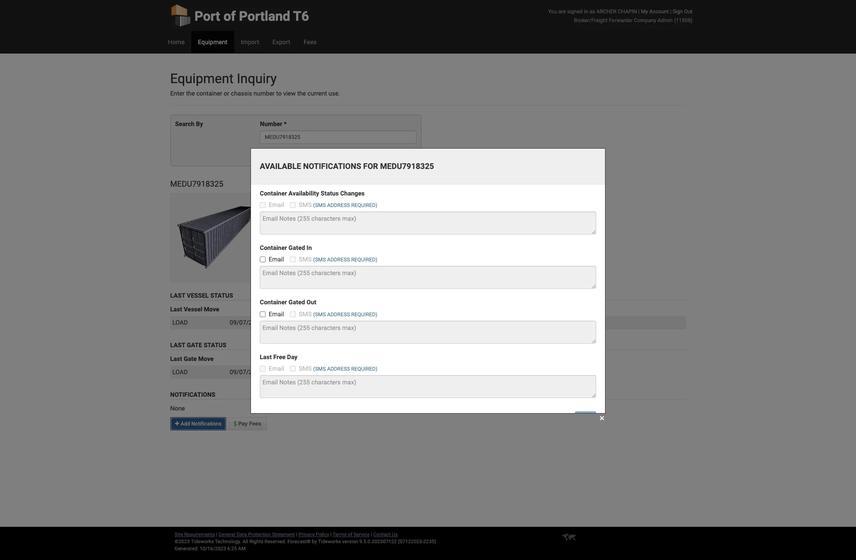 Task type: locate. For each thing, give the bounding box(es) containing it.
1 vertical spatial notifications
[[191, 421, 222, 427]]

1 vertical spatial load
[[173, 369, 188, 376]]

1 last from the top
[[170, 292, 185, 299]]

the
[[186, 90, 195, 97], [297, 90, 306, 97]]

tideworks
[[318, 539, 341, 545]]

location:
[[303, 229, 328, 237]]

line:
[[303, 194, 316, 201]]

vessel up last vessel move
[[187, 292, 209, 299]]

2 09/07/2023 from the top
[[230, 369, 263, 376]]

move for last gate move
[[198, 356, 214, 363]]

1 vertical spatial full
[[569, 319, 579, 326]]

0 horizontal spatial the
[[186, 90, 195, 97]]

or
[[224, 90, 230, 97]]

load down last vessel move
[[173, 319, 188, 326]]

0 vertical spatial of
[[224, 8, 236, 24]]

notifications right add
[[191, 421, 222, 427]]

0 vertical spatial move
[[204, 306, 219, 313]]

load for vessel
[[173, 319, 188, 326]]

of inside site requirements | general data protection statement | privacy policy | terms of service | contact us ©2023 tideworks technology. all rights reserved. forecast® by tideworks version 9.5.0.202307122 (07122023-2235) generated: 10/16/2023 6:25 am
[[348, 532, 353, 538]]

number
[[260, 121, 282, 128]]

inquiry
[[237, 71, 277, 86]]

the right view
[[297, 90, 306, 97]]

dry
[[376, 203, 388, 210]]

2235)
[[424, 539, 436, 545]]

0 vertical spatial pm
[[278, 319, 287, 326]]

enter
[[170, 90, 185, 97]]

0 horizontal spatial full
[[323, 221, 333, 228]]

1 vertical spatial 09/07/2023
[[230, 369, 263, 376]]

port of portland t6 link
[[170, 0, 309, 31]]

2 4:32 from the top
[[264, 369, 276, 376]]

pm
[[278, 319, 287, 326], [278, 369, 287, 376]]

policy
[[316, 532, 329, 538]]

fees
[[249, 421, 261, 427]]

service
[[354, 532, 370, 538]]

0 vertical spatial gate
[[187, 342, 202, 349]]

are
[[559, 8, 566, 15]]

0 vertical spatial load
[[173, 319, 188, 326]]

gate up last gate move
[[187, 342, 202, 349]]

move down last gate status
[[198, 356, 214, 363]]

09/07/2023
[[230, 319, 263, 326], [230, 369, 263, 376]]

1 horizontal spatial the
[[297, 90, 306, 97]]

port of portland t6
[[195, 8, 309, 24]]

account
[[650, 8, 669, 15]]

status
[[210, 292, 233, 299], [204, 342, 227, 349]]

| left the my
[[639, 8, 640, 15]]

4:32 for last gate move
[[264, 369, 276, 376]]

add notifications link
[[170, 418, 228, 431]]

09/07/2023 4:32 pm
[[230, 319, 287, 326], [230, 369, 287, 376]]

1 09/07/2023 4:32 pm from the top
[[230, 319, 287, 326]]

last for last gate move
[[170, 356, 182, 363]]

broker/freight
[[574, 17, 608, 23]]

09/07/2023 for last gate move
[[230, 369, 263, 376]]

0 vertical spatial 4:32
[[264, 319, 276, 326]]

archer
[[597, 8, 617, 15]]

load
[[173, 319, 188, 326], [173, 369, 188, 376]]

site requirements link
[[175, 532, 215, 538]]

search
[[175, 121, 195, 128]]

1 vertical spatial export
[[437, 319, 455, 326]]

| up forecast®
[[296, 532, 298, 538]]

1 vertical spatial 09/07/2023 4:32 pm
[[230, 369, 287, 376]]

njav/333w
[[305, 319, 339, 326]]

0 vertical spatial vessel
[[187, 292, 209, 299]]

mediterranean
[[317, 194, 368, 201]]

1 4:32 from the top
[[264, 319, 276, 326]]

gate down last gate status
[[184, 356, 197, 363]]

1 vertical spatial status
[[204, 342, 227, 349]]

gross
[[303, 238, 319, 245]]

1 horizontal spatial of
[[348, 532, 353, 538]]

0 horizontal spatial export
[[330, 212, 349, 219]]

move
[[204, 306, 219, 313], [198, 356, 214, 363]]

gate
[[187, 342, 202, 349], [184, 356, 197, 363]]

0 vertical spatial status
[[210, 292, 233, 299]]

1 vertical spatial gate
[[184, 356, 197, 363]]

last down last vessel status
[[170, 306, 182, 313]]

09/07/2023 4:32 pm for last gate move
[[230, 369, 287, 376]]

last up last vessel move
[[170, 292, 185, 299]]

forecast®
[[288, 539, 311, 545]]

vessel
[[187, 292, 209, 299], [184, 306, 202, 313]]

09/07/2023 for last vessel move
[[230, 319, 263, 326]]

0 vertical spatial full
[[323, 221, 333, 228]]

status up last vessel move
[[210, 292, 233, 299]]

2 last from the top
[[170, 306, 182, 313]]

last down last gate status
[[170, 356, 182, 363]]

privacy
[[299, 532, 315, 538]]

0 vertical spatial export
[[330, 212, 349, 219]]

move down last vessel status
[[204, 306, 219, 313]]

| up 9.5.0.202307122
[[371, 532, 372, 538]]

2 load from the top
[[173, 369, 188, 376]]

you
[[549, 8, 557, 15]]

last
[[170, 292, 185, 299], [170, 306, 182, 313], [170, 342, 185, 349], [170, 356, 182, 363]]

40dh image
[[170, 193, 260, 283]]

the right enter
[[186, 90, 195, 97]]

container
[[389, 203, 423, 210]]

of up version on the left
[[348, 532, 353, 538]]

of right the port
[[224, 8, 236, 24]]

last vessel move
[[170, 306, 219, 313]]

t6
[[293, 8, 309, 24]]

notifications up none at the bottom
[[170, 391, 216, 399]]

4:32
[[264, 319, 276, 326], [264, 369, 276, 376]]

status for last vessel status
[[210, 292, 233, 299]]

1 vertical spatial of
[[348, 532, 353, 538]]

1 vertical spatial move
[[198, 356, 214, 363]]

status up last gate move
[[204, 342, 227, 349]]

1 vertical spatial 4:32
[[264, 369, 276, 376]]

version
[[342, 539, 358, 545]]

*
[[284, 121, 287, 128]]

last up last gate move
[[170, 342, 185, 349]]

3 last from the top
[[170, 342, 185, 349]]

1 vertical spatial vessel
[[184, 306, 202, 313]]

1 load from the top
[[173, 319, 188, 326]]

2 pm from the top
[[278, 369, 287, 376]]

export inside the line: mediterranean shipping company size/type: 40' high cube dry container category: export status: full location: vessel gross weight:
[[330, 212, 349, 219]]

0 horizontal spatial of
[[224, 8, 236, 24]]

1 pm from the top
[[278, 319, 287, 326]]

add notifications button
[[170, 418, 227, 431]]

vessel down last vessel status
[[184, 306, 202, 313]]

all
[[243, 539, 248, 545]]

technology.
[[215, 539, 241, 545]]

equipment
[[170, 71, 234, 86]]

usd image
[[234, 422, 237, 427]]

load down last gate move
[[173, 369, 188, 376]]

2 09/07/2023 4:32 pm from the top
[[230, 369, 287, 376]]

|
[[639, 8, 640, 15], [670, 8, 672, 15], [216, 532, 217, 538], [296, 532, 298, 538], [331, 532, 332, 538], [371, 532, 372, 538]]

full
[[323, 221, 333, 228], [569, 319, 579, 326]]

0 vertical spatial 09/07/2023
[[230, 319, 263, 326]]

pay fees link
[[228, 418, 267, 431]]

pay
[[238, 421, 248, 427]]

1 vertical spatial pm
[[278, 369, 287, 376]]

general data protection statement link
[[219, 532, 295, 538]]

of
[[224, 8, 236, 24], [348, 532, 353, 538]]

search by
[[175, 121, 203, 128]]

status for last gate status
[[204, 342, 227, 349]]

4 last from the top
[[170, 356, 182, 363]]

0 vertical spatial 09/07/2023 4:32 pm
[[230, 319, 287, 326]]

vessel
[[330, 229, 352, 237]]

of inside "link"
[[224, 8, 236, 24]]

last gate move
[[170, 356, 214, 363]]

statement
[[272, 532, 295, 538]]

1 09/07/2023 from the top
[[230, 319, 263, 326]]



Task type: vqa. For each thing, say whether or not it's contained in the screenshot.
have at the left of page
no



Task type: describe. For each thing, give the bounding box(es) containing it.
signed
[[567, 8, 583, 15]]

out
[[685, 8, 693, 15]]

reserved.
[[265, 539, 286, 545]]

contact
[[374, 532, 391, 538]]

as
[[590, 8, 595, 15]]

by
[[312, 539, 317, 545]]

last gate status
[[170, 342, 227, 349]]

last for last vessel status
[[170, 292, 185, 299]]

4:32 for last vessel move
[[264, 319, 276, 326]]

1 horizontal spatial full
[[569, 319, 579, 326]]

category:
[[303, 212, 329, 219]]

company
[[634, 17, 657, 23]]

port
[[195, 8, 220, 24]]

us
[[392, 532, 398, 538]]

contact us link
[[374, 532, 398, 538]]

pm for last gate move
[[278, 369, 287, 376]]

notifications inside button
[[191, 421, 222, 427]]

generated:
[[175, 547, 199, 552]]

add notifications
[[179, 421, 222, 427]]

1 the from the left
[[186, 90, 195, 97]]

full inside the line: mediterranean shipping company size/type: 40' high cube dry container category: export status: full location: vessel gross weight:
[[323, 221, 333, 228]]

equipment inquiry enter the container or chassis number to view the current use.
[[170, 71, 340, 97]]

plus image
[[175, 422, 179, 427]]

requirements
[[184, 532, 215, 538]]

general
[[219, 532, 235, 538]]

pay fees
[[237, 421, 261, 427]]

privacy policy link
[[299, 532, 329, 538]]

Number * text field
[[260, 131, 417, 144]]

you are signed in as archer chapin | my account | sign out broker/freight forwarder company admin (11508)
[[549, 8, 693, 23]]

move for last vessel move
[[204, 306, 219, 313]]

2 the from the left
[[297, 90, 306, 97]]

vessel/voyage
[[303, 306, 344, 313]]

cube
[[359, 203, 374, 210]]

view
[[283, 90, 296, 97]]

site
[[175, 532, 183, 538]]

to
[[276, 90, 282, 97]]

last for last vessel move
[[170, 306, 182, 313]]

in
[[584, 8, 589, 15]]

high
[[343, 203, 357, 210]]

1 horizontal spatial export
[[437, 319, 455, 326]]

medu7918325
[[170, 180, 224, 189]]

| left general
[[216, 532, 217, 538]]

size/type:
[[303, 203, 331, 210]]

load for gate
[[173, 369, 188, 376]]

last vessel status
[[170, 292, 233, 299]]

company
[[399, 194, 429, 201]]

vessel for move
[[184, 306, 202, 313]]

current
[[308, 90, 327, 97]]

line: mediterranean shipping company size/type: 40' high cube dry container category: export status: full location: vessel gross weight:
[[303, 194, 429, 245]]

my
[[641, 8, 648, 15]]

(11508)
[[674, 17, 693, 23]]

portland
[[239, 8, 290, 24]]

number
[[254, 90, 275, 97]]

gate for status
[[187, 342, 202, 349]]

use.
[[329, 90, 340, 97]]

0 vertical spatial notifications
[[170, 391, 216, 399]]

| up tideworks
[[331, 532, 332, 538]]

none
[[170, 405, 185, 412]]

site requirements | general data protection statement | privacy policy | terms of service | contact us ©2023 tideworks technology. all rights reserved. forecast® by tideworks version 9.5.0.202307122 (07122023-2235) generated: 10/16/2023 6:25 am
[[175, 532, 436, 552]]

my account link
[[641, 8, 669, 15]]

09/07/2023 4:32 pm for last vessel move
[[230, 319, 287, 326]]

10/16/2023
[[200, 547, 226, 552]]

| left the sign
[[670, 8, 672, 15]]

9.5.0.202307122
[[360, 539, 397, 545]]

terms
[[333, 532, 347, 538]]

container
[[196, 90, 222, 97]]

vessel for status
[[187, 292, 209, 299]]

add
[[181, 421, 190, 427]]

terms of service link
[[333, 532, 370, 538]]

rights
[[250, 539, 264, 545]]

forwarder
[[609, 17, 633, 23]]

chassis
[[231, 90, 252, 97]]

shipping
[[369, 194, 398, 201]]

by
[[196, 121, 203, 128]]

admin
[[658, 17, 673, 23]]

protection
[[248, 532, 271, 538]]

6:25
[[227, 547, 237, 552]]

40'
[[333, 203, 341, 210]]

sign
[[673, 8, 683, 15]]

gate for move
[[184, 356, 197, 363]]

data
[[237, 532, 247, 538]]

am
[[238, 547, 246, 552]]

sign out link
[[673, 8, 693, 15]]

status:
[[303, 221, 322, 228]]

©2023 tideworks
[[175, 539, 214, 545]]

pm for last vessel move
[[278, 319, 287, 326]]

number *
[[260, 121, 287, 128]]

(07122023-
[[398, 539, 424, 545]]

weight:
[[320, 238, 341, 245]]

last for last gate status
[[170, 342, 185, 349]]



